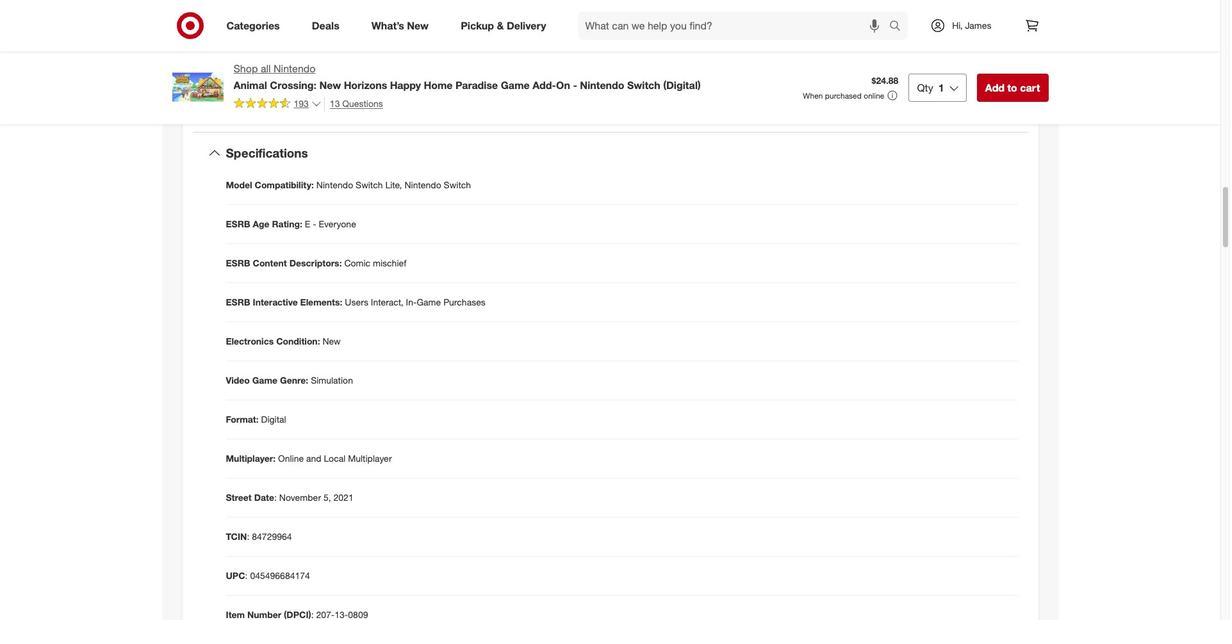 Task type: vqa. For each thing, say whether or not it's contained in the screenshot.


Task type: describe. For each thing, give the bounding box(es) containing it.
search
[[884, 20, 915, 33]]

horizons
[[344, 79, 387, 92]]

players
[[656, 51, 685, 62]]

home inside "take in-game photos of your designs and add them to your portfolio. show them to other characters and you may get more requests to create vacation homes! share the photos with other players using the in-game showroom* in the happy home network app and they can tour your personally-designed resort islands or go tour theirs for some relaxation and inspiration."
[[865, 51, 889, 62]]

james
[[965, 20, 992, 31]]

what's
[[372, 19, 404, 32]]

designs
[[749, 25, 780, 36]]

nintendo up everyone
[[317, 180, 353, 190]]

internet
[[696, 102, 727, 113]]

and right app
[[945, 51, 961, 62]]

access
[[729, 102, 758, 113]]

pickup
[[461, 19, 494, 32]]

and down app
[[940, 64, 955, 75]]

to up create
[[841, 25, 849, 36]]

everyone
[[319, 219, 356, 230]]

13 questions
[[330, 98, 383, 109]]

video game genre: simulation
[[226, 375, 353, 386]]

take in-game photos of your designs and add them to your portfolio. show them to other characters and you may get more requests to create vacation homes! share the photos with other players using the in-game showroom* in the happy home network app and they can tour your personally-designed resort islands or go tour theirs for some relaxation and inspiration.
[[632, 25, 1016, 75]]

crossing:
[[270, 79, 317, 92]]

0 horizontal spatial required
[[760, 102, 794, 113]]

1 vertical spatial other
[[632, 51, 653, 62]]

What can we help you find? suggestions appear below search field
[[578, 12, 893, 40]]

can
[[983, 51, 997, 62]]

(digital)
[[663, 79, 701, 92]]

inspiration.
[[957, 64, 1001, 75]]

2 features. from the left
[[836, 102, 870, 113]]

descriptors:
[[289, 258, 342, 269]]

users
[[345, 297, 368, 308]]

street date : november 5, 2021
[[226, 492, 354, 503]]

categories
[[227, 19, 280, 32]]

when
[[803, 91, 823, 101]]

qty
[[917, 81, 934, 94]]

may
[[712, 38, 729, 49]]

you
[[695, 38, 709, 49]]

what's new
[[372, 19, 429, 32]]

share
[[913, 38, 937, 49]]

(sold
[[803, 89, 823, 100]]

of
[[719, 25, 726, 36]]

hi,
[[953, 20, 963, 31]]

and inside *any nintendo switch online membership (sold separately) and nintendo account required for online features. internet access required for online features.
[[871, 89, 886, 100]]

nintendo right "on"
[[580, 79, 625, 92]]

shop
[[234, 62, 258, 75]]

show
[[910, 25, 932, 36]]

2 horizontal spatial the
[[939, 38, 952, 49]]

2 horizontal spatial for
[[1000, 89, 1011, 100]]

for inside "take in-game photos of your designs and add them to your portfolio. show them to other characters and you may get more requests to create vacation homes! share the photos with other players using the in-game showroom* in the happy home network app and they can tour your personally-designed resort islands or go tour theirs for some relaxation and inspiration."
[[860, 64, 871, 75]]

1 them from the left
[[818, 25, 839, 36]]

add
[[800, 25, 816, 36]]

on
[[556, 79, 570, 92]]

cart
[[1020, 81, 1040, 94]]

hi, james
[[953, 20, 992, 31]]

delivery
[[507, 19, 546, 32]]

purchased
[[825, 91, 862, 101]]

condition:
[[276, 336, 320, 347]]

0 horizontal spatial in-
[[653, 25, 663, 36]]

relaxation
[[898, 64, 937, 75]]

1 horizontal spatial the
[[821, 51, 833, 62]]

1 vertical spatial online
[[278, 453, 304, 464]]

showroom*
[[762, 51, 809, 62]]

electronics condition: new
[[226, 336, 341, 347]]

they
[[963, 51, 980, 62]]

create
[[817, 38, 843, 49]]

add to cart button
[[977, 74, 1049, 102]]

upc
[[226, 570, 245, 581]]

islands
[[763, 64, 791, 75]]

nintendo down $24.88
[[889, 89, 926, 100]]

0 horizontal spatial online
[[632, 102, 656, 113]]

video
[[226, 375, 250, 386]]

1 vertical spatial game
[[737, 51, 759, 62]]

membership
[[750, 89, 801, 100]]

multiplayer: online and local multiplayer
[[226, 453, 392, 464]]

13 questions link
[[324, 97, 383, 111]]

deals
[[312, 19, 340, 32]]

image of animal crossing: new horizons happy home paradise game add-on - nintendo switch (digital) image
[[172, 62, 223, 113]]

esrb content descriptors: comic mischief
[[226, 258, 407, 269]]

1 horizontal spatial photos
[[955, 38, 982, 49]]

what's new link
[[361, 12, 445, 40]]

to inside add to cart button
[[1008, 81, 1018, 94]]

2 horizontal spatial your
[[852, 25, 869, 36]]

: for 84729964
[[247, 531, 250, 542]]

1 vertical spatial -
[[313, 219, 316, 230]]

homes!
[[881, 38, 911, 49]]

model
[[226, 180, 252, 190]]

network
[[891, 51, 925, 62]]

app
[[927, 51, 943, 62]]

game inside shop all nintendo animal crossing: new horizons happy home paradise game add-on - nintendo switch (digital)
[[501, 79, 530, 92]]

5,
[[324, 492, 331, 503]]

lite,
[[385, 180, 402, 190]]

to up they
[[958, 25, 966, 36]]

2 them from the left
[[935, 25, 955, 36]]

pickup & delivery link
[[450, 12, 562, 40]]

esrb age rating: e - everyone
[[226, 219, 356, 230]]

theirs
[[835, 64, 858, 75]]

add to cart
[[985, 81, 1040, 94]]

search button
[[884, 12, 915, 42]]

portfolio.
[[872, 25, 907, 36]]

0 horizontal spatial the
[[711, 51, 724, 62]]

requests
[[770, 38, 805, 49]]

e
[[305, 219, 310, 230]]

: for 045496684174
[[245, 570, 248, 581]]

0 horizontal spatial game
[[663, 25, 686, 36]]

shop all nintendo animal crossing: new horizons happy home paradise game add-on - nintendo switch (digital)
[[234, 62, 701, 92]]

get
[[731, 38, 744, 49]]

nintendo down "personally-"
[[653, 89, 690, 100]]

some
[[873, 64, 896, 75]]

0 vertical spatial :
[[274, 492, 277, 503]]

esrb for esrb content descriptors: comic mischief
[[226, 258, 250, 269]]



Task type: locate. For each thing, give the bounding box(es) containing it.
purchases
[[444, 297, 486, 308]]

online inside *any nintendo switch online membership (sold separately) and nintendo account required for online features. internet access required for online features.
[[722, 89, 748, 100]]

1 vertical spatial new
[[319, 79, 341, 92]]

rating:
[[272, 219, 302, 230]]

1 horizontal spatial features.
[[836, 102, 870, 113]]

online
[[864, 91, 885, 101], [632, 102, 656, 113], [809, 102, 833, 113]]

- right "on"
[[573, 79, 577, 92]]

specifications button
[[193, 133, 1028, 174]]

features. down the separately)
[[836, 102, 870, 113]]

1 horizontal spatial online
[[809, 102, 833, 113]]

game right video
[[252, 375, 278, 386]]

0 vertical spatial in-
[[653, 25, 663, 36]]

0 vertical spatial game
[[663, 25, 686, 36]]

animal
[[234, 79, 267, 92]]

street
[[226, 492, 252, 503]]

0 vertical spatial game
[[501, 79, 530, 92]]

online up access
[[722, 89, 748, 100]]

1 horizontal spatial your
[[729, 25, 746, 36]]

features.
[[659, 102, 693, 113], [836, 102, 870, 113]]

home
[[865, 51, 889, 62], [424, 79, 453, 92]]

game up characters
[[663, 25, 686, 36]]

1 horizontal spatial online
[[722, 89, 748, 100]]

2021
[[334, 492, 354, 503]]

switch inside shop all nintendo animal crossing: new horizons happy home paradise game add-on - nintendo switch (digital)
[[627, 79, 661, 92]]

0 horizontal spatial home
[[424, 79, 453, 92]]

-
[[573, 79, 577, 92], [313, 219, 316, 230]]

0 horizontal spatial photos
[[688, 25, 716, 36]]

happy inside shop all nintendo animal crossing: new horizons happy home paradise game add-on - nintendo switch (digital)
[[390, 79, 421, 92]]

the right in
[[821, 51, 833, 62]]

2 horizontal spatial online
[[864, 91, 885, 101]]

switch left the lite,
[[356, 180, 383, 190]]

your up vacation
[[852, 25, 869, 36]]

categories link
[[216, 12, 296, 40]]

13
[[330, 98, 340, 109]]

elements:
[[300, 297, 342, 308]]

1 vertical spatial home
[[424, 79, 453, 92]]

separately)
[[825, 89, 869, 100]]

- inside shop all nintendo animal crossing: new horizons happy home paradise game add-on - nintendo switch (digital)
[[573, 79, 577, 92]]

local
[[324, 453, 346, 464]]

home left paradise
[[424, 79, 453, 92]]

deals link
[[301, 12, 356, 40]]

tour right can
[[1000, 51, 1016, 62]]

online down when
[[809, 102, 833, 113]]

age
[[253, 219, 270, 230]]

2 vertical spatial new
[[323, 336, 341, 347]]

to right add
[[1008, 81, 1018, 94]]

1 horizontal spatial in-
[[726, 51, 737, 62]]

digital
[[261, 414, 286, 425]]

1 vertical spatial happy
[[390, 79, 421, 92]]

interact,
[[371, 297, 404, 308]]

happy inside "take in-game photos of your designs and add them to your portfolio. show them to other characters and you may get more requests to create vacation homes! share the photos with other players using the in-game showroom* in the happy home network app and they can tour your personally-designed resort islands or go tour theirs for some relaxation and inspiration."
[[836, 51, 862, 62]]

0 horizontal spatial them
[[818, 25, 839, 36]]

photos up you on the right top
[[688, 25, 716, 36]]

2 horizontal spatial game
[[501, 79, 530, 92]]

online down $24.88
[[864, 91, 885, 101]]

tour
[[1000, 51, 1016, 62], [817, 64, 833, 75]]

1 vertical spatial photos
[[955, 38, 982, 49]]

&
[[497, 19, 504, 32]]

0 horizontal spatial other
[[632, 51, 653, 62]]

1 horizontal spatial happy
[[836, 51, 862, 62]]

paradise
[[456, 79, 498, 92]]

happy right horizons
[[390, 79, 421, 92]]

the up designed
[[711, 51, 724, 62]]

take
[[632, 25, 650, 36]]

0 horizontal spatial online
[[278, 453, 304, 464]]

1 features. from the left
[[659, 102, 693, 113]]

1 horizontal spatial them
[[935, 25, 955, 36]]

2 vertical spatial for
[[796, 102, 807, 113]]

1 vertical spatial tour
[[817, 64, 833, 75]]

0 vertical spatial for
[[860, 64, 871, 75]]

1 horizontal spatial other
[[968, 25, 989, 36]]

november
[[279, 492, 321, 503]]

switch inside *any nintendo switch online membership (sold separately) and nintendo account required for online features. internet access required for online features.
[[692, 89, 719, 100]]

multiplayer:
[[226, 453, 276, 464]]

comic
[[344, 258, 371, 269]]

: left 84729964
[[247, 531, 250, 542]]

required down "inspiration."
[[964, 89, 998, 100]]

0 vertical spatial tour
[[1000, 51, 1016, 62]]

other
[[968, 25, 989, 36], [632, 51, 653, 62]]

features. down (digital)
[[659, 102, 693, 113]]

0 horizontal spatial -
[[313, 219, 316, 230]]

other down characters
[[632, 51, 653, 62]]

simulation
[[311, 375, 353, 386]]

esrb for esrb age rating: e - everyone
[[226, 219, 250, 230]]

: left 045496684174
[[245, 570, 248, 581]]

0 vertical spatial required
[[964, 89, 998, 100]]

genre:
[[280, 375, 308, 386]]

1 horizontal spatial game
[[417, 297, 441, 308]]

other up with
[[968, 25, 989, 36]]

home up some
[[865, 51, 889, 62]]

0 horizontal spatial your
[[632, 64, 650, 75]]

game left purchases
[[417, 297, 441, 308]]

and left you on the right top
[[677, 38, 692, 49]]

and up requests
[[783, 25, 798, 36]]

when purchased online
[[803, 91, 885, 101]]

in- down the "get"
[[726, 51, 737, 62]]

switch down "personally-"
[[627, 79, 661, 92]]

esrb left age
[[226, 219, 250, 230]]

switch right the lite,
[[444, 180, 471, 190]]

for down when
[[796, 102, 807, 113]]

1 horizontal spatial -
[[573, 79, 577, 92]]

for
[[860, 64, 871, 75], [1000, 89, 1011, 100], [796, 102, 807, 113]]

0 vertical spatial new
[[407, 19, 429, 32]]

0 horizontal spatial tour
[[817, 64, 833, 75]]

2 esrb from the top
[[226, 258, 250, 269]]

new right condition:
[[323, 336, 341, 347]]

nintendo right the lite,
[[405, 180, 441, 190]]

multiplayer
[[348, 453, 392, 464]]

required down membership
[[760, 102, 794, 113]]

to down add
[[807, 38, 815, 49]]

questions
[[342, 98, 383, 109]]

esrb left interactive
[[226, 297, 250, 308]]

0 vertical spatial other
[[968, 25, 989, 36]]

personally-
[[652, 64, 697, 75]]

0 vertical spatial photos
[[688, 25, 716, 36]]

0 vertical spatial -
[[573, 79, 577, 92]]

the up app
[[939, 38, 952, 49]]

esrb left content
[[226, 258, 250, 269]]

home inside shop all nintendo animal crossing: new horizons happy home paradise game add-on - nintendo switch (digital)
[[424, 79, 453, 92]]

in-
[[653, 25, 663, 36], [726, 51, 737, 62]]

mischief
[[373, 258, 407, 269]]

- right e
[[313, 219, 316, 230]]

0 vertical spatial home
[[865, 51, 889, 62]]

esrb for esrb interactive elements: users interact, in-game purchases
[[226, 297, 250, 308]]

2 vertical spatial game
[[252, 375, 278, 386]]

193 link
[[234, 97, 322, 112]]

format:
[[226, 414, 259, 425]]

your up the "get"
[[729, 25, 746, 36]]

and left local
[[306, 453, 322, 464]]

or
[[793, 64, 802, 75]]

resort
[[737, 64, 760, 75]]

0 vertical spatial happy
[[836, 51, 862, 62]]

1 horizontal spatial home
[[865, 51, 889, 62]]

go
[[804, 64, 814, 75]]

*any nintendo switch online membership (sold separately) and nintendo account required for online features. internet access required for online features.
[[632, 89, 1011, 113]]

vacation
[[845, 38, 879, 49]]

1 vertical spatial esrb
[[226, 258, 250, 269]]

game
[[501, 79, 530, 92], [417, 297, 441, 308], [252, 375, 278, 386]]

your up *any
[[632, 64, 650, 75]]

for left cart
[[1000, 89, 1011, 100]]

0 horizontal spatial for
[[796, 102, 807, 113]]

add
[[985, 81, 1005, 94]]

1 vertical spatial :
[[247, 531, 250, 542]]

2 vertical spatial :
[[245, 570, 248, 581]]

date
[[254, 492, 274, 503]]

game left add-
[[501, 79, 530, 92]]

photos
[[688, 25, 716, 36], [955, 38, 982, 49]]

3 esrb from the top
[[226, 297, 250, 308]]

045496684174
[[250, 570, 310, 581]]

game up the "resort"
[[737, 51, 759, 62]]

photos up they
[[955, 38, 982, 49]]

1 vertical spatial in-
[[726, 51, 737, 62]]

format: digital
[[226, 414, 286, 425]]

compatibility:
[[255, 180, 314, 190]]

esrb
[[226, 219, 250, 230], [226, 258, 250, 269], [226, 297, 250, 308]]

them up create
[[818, 25, 839, 36]]

in- up characters
[[653, 25, 663, 36]]

new right what's
[[407, 19, 429, 32]]

to
[[841, 25, 849, 36], [958, 25, 966, 36], [807, 38, 815, 49], [1008, 81, 1018, 94]]

1 horizontal spatial required
[[964, 89, 998, 100]]

with
[[985, 38, 1002, 49]]

and down $24.88
[[871, 89, 886, 100]]

in
[[811, 51, 818, 62]]

in-
[[406, 297, 417, 308]]

0 horizontal spatial game
[[252, 375, 278, 386]]

1 horizontal spatial tour
[[1000, 51, 1016, 62]]

new
[[407, 19, 429, 32], [319, 79, 341, 92], [323, 336, 341, 347]]

2 vertical spatial esrb
[[226, 297, 250, 308]]

them up share
[[935, 25, 955, 36]]

content
[[253, 258, 287, 269]]

them
[[818, 25, 839, 36], [935, 25, 955, 36]]

using
[[687, 51, 709, 62]]

interactive
[[253, 297, 298, 308]]

switch up internet
[[692, 89, 719, 100]]

online down *any
[[632, 102, 656, 113]]

new inside shop all nintendo animal crossing: new horizons happy home paradise game add-on - nintendo switch (digital)
[[319, 79, 341, 92]]

tour right the go
[[817, 64, 833, 75]]

for left some
[[860, 64, 871, 75]]

0 vertical spatial esrb
[[226, 219, 250, 230]]

1 vertical spatial required
[[760, 102, 794, 113]]

1 horizontal spatial game
[[737, 51, 759, 62]]

happy up theirs
[[836, 51, 862, 62]]

1 vertical spatial game
[[417, 297, 441, 308]]

characters
[[632, 38, 675, 49]]

: left november
[[274, 492, 277, 503]]

1 horizontal spatial for
[[860, 64, 871, 75]]

193
[[294, 98, 309, 109]]

nintendo up crossing:
[[274, 62, 316, 75]]

1 esrb from the top
[[226, 219, 250, 230]]

0 horizontal spatial happy
[[390, 79, 421, 92]]

0 horizontal spatial features.
[[659, 102, 693, 113]]

$24.88
[[872, 75, 899, 86]]

online up street date : november 5, 2021
[[278, 453, 304, 464]]

1 vertical spatial for
[[1000, 89, 1011, 100]]

0 vertical spatial online
[[722, 89, 748, 100]]

account
[[928, 89, 962, 100]]

new up 13 on the left top of the page
[[319, 79, 341, 92]]



